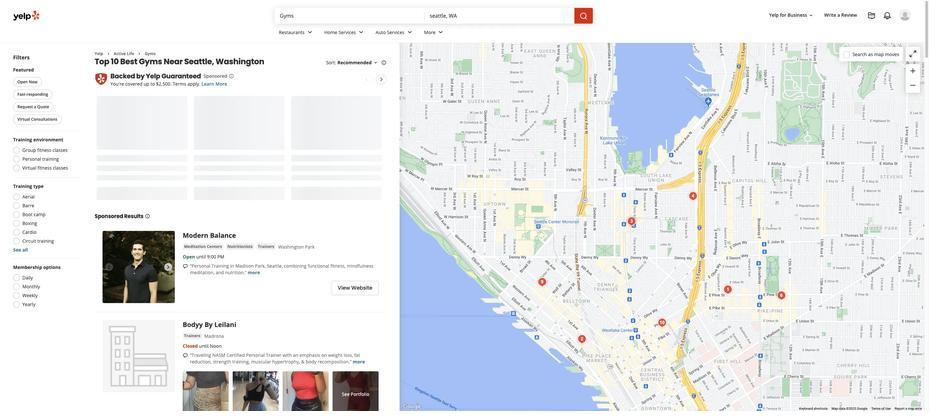 Task type: locate. For each thing, give the bounding box(es) containing it.
24 chevron down v2 image inside home services link
[[357, 28, 365, 36]]

1 horizontal spatial a
[[838, 12, 840, 18]]

you're covered up to $2,500. terms apply. learn more
[[110, 81, 227, 87]]

active life link
[[114, 51, 134, 57]]

1 horizontal spatial more link
[[353, 359, 365, 366]]

fitness,
[[331, 263, 346, 270]]

0 horizontal spatial washington
[[216, 56, 264, 67]]

review
[[842, 12, 857, 18]]

24 chevron down v2 image for more
[[437, 28, 445, 36]]

0 vertical spatial personal
[[22, 156, 41, 162]]

services right home
[[339, 29, 356, 35]]

sponsored
[[204, 73, 227, 79], [95, 213, 123, 221]]

1 option group from the top
[[11, 137, 82, 174]]

training up and
[[212, 263, 229, 270]]

training inside "personal training in madison park, seattle, combining functional fitness, mindfulness meditation, and nutrition."
[[212, 263, 229, 270]]

yelp left 10
[[95, 51, 103, 57]]

©2023
[[847, 408, 857, 411]]

0 vertical spatial trainers
[[258, 244, 274, 250]]

body
[[306, 359, 317, 366]]

Near text field
[[430, 12, 569, 19]]

sponsored results
[[95, 213, 144, 221]]

see inside "option group"
[[13, 247, 21, 253]]

24 chevron down v2 image for home services
[[357, 28, 365, 36]]

classes down personal training
[[53, 165, 68, 171]]

more inside business categories element
[[424, 29, 436, 35]]

2 services from the left
[[387, 29, 405, 35]]

learn
[[202, 81, 214, 87]]

sponsored left results
[[95, 213, 123, 221]]

keyboard shortcuts
[[800, 408, 828, 411]]

more link for bodyy by leilani
[[353, 359, 365, 366]]

2 none field from the left
[[430, 12, 569, 19]]

nutritionists link
[[226, 244, 254, 250]]

a left quote
[[34, 104, 36, 110]]

a right report
[[906, 408, 907, 411]]

0 horizontal spatial trainers link
[[183, 333, 202, 340]]

0 vertical spatial trainers link
[[257, 244, 276, 250]]

fat
[[354, 353, 360, 359]]

none field 'find'
[[280, 12, 419, 19]]

0 vertical spatial open
[[17, 79, 28, 85]]

flow fitness image
[[625, 215, 638, 228]]

classes down the environment
[[53, 147, 68, 154]]

16 chevron right v2 image right yelp link
[[106, 51, 111, 56]]

1 vertical spatial sponsored
[[95, 213, 123, 221]]

open
[[17, 79, 28, 85], [183, 254, 195, 260]]

consultations
[[31, 117, 57, 122]]

shortcuts
[[814, 408, 828, 411]]

0 horizontal spatial sponsored
[[95, 213, 123, 221]]

1 vertical spatial virtual
[[22, 165, 36, 171]]

0 vertical spatial option group
[[11, 137, 82, 174]]

0 vertical spatial 16 info v2 image
[[381, 60, 387, 65]]

see all
[[13, 247, 28, 253]]

open up 16 speech v2 image
[[183, 254, 195, 260]]

northwest strong image
[[536, 276, 549, 289]]

park,
[[255, 263, 266, 270]]

24 chevron down v2 image
[[357, 28, 365, 36], [406, 28, 414, 36], [437, 28, 445, 36]]

training for group fitness classes
[[13, 137, 32, 143]]

nutritionists
[[227, 244, 253, 250]]

0 vertical spatial yelp
[[770, 12, 779, 18]]

0 horizontal spatial 24 chevron down v2 image
[[357, 28, 365, 36]]

trainers for left trainers button
[[184, 334, 200, 339]]

0 horizontal spatial see
[[13, 247, 21, 253]]

None search field
[[275, 8, 594, 24]]

0 vertical spatial trainers button
[[257, 244, 276, 250]]

more link down park,
[[248, 270, 260, 276]]

1 horizontal spatial previous image
[[363, 76, 371, 84]]

1 horizontal spatial none field
[[430, 12, 569, 19]]

certified
[[227, 353, 245, 359]]

keyboard shortcuts button
[[800, 407, 828, 412]]

gyms
[[145, 51, 156, 57], [139, 56, 162, 67]]

expand map image
[[909, 50, 917, 58]]

until up "traveling
[[199, 344, 209, 350]]

fitness down personal training
[[38, 165, 52, 171]]

1 vertical spatial trainers button
[[183, 333, 202, 340]]

1 vertical spatial more
[[353, 359, 365, 366]]

1 vertical spatial more
[[216, 81, 227, 87]]

training type
[[13, 183, 44, 190]]

1 horizontal spatial trainers link
[[257, 244, 276, 250]]

24 chevron down v2 image for auto services
[[406, 28, 414, 36]]

rain city fit image
[[775, 290, 788, 303]]

0 vertical spatial previous image
[[363, 76, 371, 84]]

16 chevron right v2 image right "life" on the top left of page
[[137, 51, 142, 56]]

open inside button
[[17, 79, 28, 85]]

1 horizontal spatial see
[[342, 392, 350, 398]]

0 horizontal spatial previous image
[[105, 264, 113, 272]]

0 vertical spatial classes
[[53, 147, 68, 154]]

1 horizontal spatial services
[[387, 29, 405, 35]]

functional
[[308, 263, 329, 270]]

by
[[205, 321, 213, 330]]

yelp
[[770, 12, 779, 18], [95, 51, 103, 57]]

16 chevron right v2 image
[[106, 51, 111, 56], [137, 51, 142, 56]]

1 vertical spatial see
[[342, 392, 350, 398]]

bodyy by leilani link
[[183, 321, 236, 330]]

1 vertical spatial classes
[[53, 165, 68, 171]]

0 horizontal spatial trainers
[[184, 334, 200, 339]]

trainers button up park,
[[257, 244, 276, 250]]

2 vertical spatial 16 info v2 image
[[145, 214, 150, 219]]

training right circuit
[[37, 238, 54, 245]]

sponsored for sponsored
[[204, 73, 227, 79]]

sort:
[[326, 60, 336, 66]]

1 horizontal spatial yelp
[[770, 12, 779, 18]]

personal training
[[22, 156, 59, 162]]

group
[[906, 64, 921, 93]]

mindfulness
[[347, 263, 373, 270]]

yelp left 'for'
[[770, 12, 779, 18]]

virtual for virtual consultations
[[17, 117, 30, 122]]

weight
[[328, 353, 343, 359]]

seattle, right park,
[[267, 263, 283, 270]]

1 vertical spatial terms
[[872, 408, 881, 411]]

1 vertical spatial previous image
[[105, 264, 113, 272]]

"personal
[[190, 263, 210, 270]]

1 horizontal spatial washington
[[278, 244, 304, 250]]

yelp for yelp link
[[95, 51, 103, 57]]

a inside button
[[34, 104, 36, 110]]

map region
[[332, 0, 929, 412]]

yelp link
[[95, 51, 103, 57]]

1 horizontal spatial sponsored
[[204, 73, 227, 79]]

1 horizontal spatial trainers button
[[257, 244, 276, 250]]

3 option group from the top
[[11, 265, 82, 310]]

circuit training
[[22, 238, 54, 245]]

more for modern balance
[[248, 270, 260, 276]]

option group
[[11, 137, 82, 174], [11, 183, 82, 254], [11, 265, 82, 310]]

0 vertical spatial fitness
[[37, 147, 51, 154]]

a for report
[[906, 408, 907, 411]]

0 horizontal spatial yelp
[[95, 51, 103, 57]]

0 horizontal spatial trainers button
[[183, 333, 202, 340]]

tyler b. image
[[900, 9, 911, 21]]

bodyy
[[183, 321, 203, 330]]

error
[[916, 408, 923, 411]]

2 vertical spatial option group
[[11, 265, 82, 310]]

view website link
[[332, 281, 379, 296]]

0 vertical spatial seattle,
[[184, 56, 214, 67]]

now
[[29, 79, 38, 85]]

see left portfolio
[[342, 392, 350, 398]]

covered
[[125, 81, 142, 87]]

trainers link up park,
[[257, 244, 276, 250]]

a for write
[[838, 12, 840, 18]]

2 horizontal spatial 24 chevron down v2 image
[[437, 28, 445, 36]]

16 info v2 image
[[381, 60, 387, 65], [229, 74, 234, 79], [145, 214, 150, 219]]

gyms up backed by yelp guaranteed
[[139, 56, 162, 67]]

24 chevron down v2 image inside auto services link
[[406, 28, 414, 36]]

fast-responding button
[[13, 90, 52, 100]]

personal down group
[[22, 156, 41, 162]]

fitness up personal training
[[37, 147, 51, 154]]

see
[[13, 247, 21, 253], [342, 392, 350, 398]]

1 vertical spatial 16 info v2 image
[[229, 74, 234, 79]]

classes for group fitness classes
[[53, 147, 68, 154]]

search image
[[580, 12, 588, 20]]

0 horizontal spatial 16 info v2 image
[[145, 214, 150, 219]]

0 vertical spatial more
[[248, 270, 260, 276]]

terms left apply.
[[173, 81, 186, 87]]

fitness for group
[[37, 147, 51, 154]]

fast-responding
[[17, 92, 48, 97]]

1 vertical spatial trainers
[[184, 334, 200, 339]]

yelp inside button
[[770, 12, 779, 18]]

1 16 chevron right v2 image from the left
[[106, 51, 111, 56]]

1 horizontal spatial 16 info v2 image
[[229, 74, 234, 79]]

3 24 chevron down v2 image from the left
[[437, 28, 445, 36]]

seattle, inside "personal training in madison park, seattle, combining functional fitness, mindfulness meditation, and nutrition."
[[267, 263, 283, 270]]

16 chevron right v2 image for gyms
[[137, 51, 142, 56]]

1 services from the left
[[339, 29, 356, 35]]

1 horizontal spatial seattle,
[[267, 263, 283, 270]]

until up "personal
[[196, 254, 206, 260]]

1 horizontal spatial 16 chevron right v2 image
[[137, 51, 142, 56]]

more link
[[419, 24, 450, 43]]

0 vertical spatial see
[[13, 247, 21, 253]]

open left now
[[17, 79, 28, 85]]

0 horizontal spatial personal
[[22, 156, 41, 162]]

"traveling
[[190, 353, 211, 359]]

modern
[[183, 231, 208, 240]]

24 chevron down v2 image inside more link
[[437, 28, 445, 36]]

0 horizontal spatial services
[[339, 29, 356, 35]]

trainers
[[258, 244, 274, 250], [184, 334, 200, 339]]

virtual consultations
[[17, 117, 57, 122]]

trainers link
[[257, 244, 276, 250], [183, 333, 202, 340]]

0 vertical spatial virtual
[[17, 117, 30, 122]]

training
[[13, 137, 32, 143], [13, 183, 32, 190], [212, 263, 229, 270]]

virtual inside "option group"
[[22, 165, 36, 171]]

"personal training in madison park, seattle, combining functional fitness, mindfulness meditation, and nutrition."
[[190, 263, 373, 276]]

training for aerial
[[13, 183, 32, 190]]

terms left of
[[872, 408, 881, 411]]

a right write
[[838, 12, 840, 18]]

1 horizontal spatial more
[[353, 359, 365, 366]]

modern balance image
[[103, 231, 175, 304]]

0 horizontal spatial 16 chevron right v2 image
[[106, 51, 111, 56]]

seattle, for near
[[184, 56, 214, 67]]

business categories element
[[274, 24, 911, 43]]

more down fat
[[353, 359, 365, 366]]

1 vertical spatial until
[[199, 344, 209, 350]]

personal up muscular on the left
[[246, 353, 265, 359]]

virtual consultations button
[[13, 115, 62, 125]]

pro club seattle image
[[687, 190, 700, 203]]

1 horizontal spatial open
[[183, 254, 195, 260]]

write
[[825, 12, 837, 18]]

1 horizontal spatial map
[[908, 408, 915, 411]]

camp
[[34, 212, 46, 218]]

1 vertical spatial fitness
[[38, 165, 52, 171]]

0 horizontal spatial more
[[248, 270, 260, 276]]

1 horizontal spatial personal
[[246, 353, 265, 359]]

training environment
[[13, 137, 63, 143]]

trainers link up the closed
[[183, 333, 202, 340]]

1 vertical spatial training
[[37, 238, 54, 245]]

2 vertical spatial a
[[906, 408, 907, 411]]

1 vertical spatial option group
[[11, 183, 82, 254]]

open for open until 9:00 pm
[[183, 254, 195, 260]]

1 vertical spatial seattle,
[[267, 263, 283, 270]]

2 24 chevron down v2 image from the left
[[406, 28, 414, 36]]

0 horizontal spatial none field
[[280, 12, 419, 19]]

boxing
[[22, 221, 37, 227]]

services right auto
[[387, 29, 405, 35]]

training,
[[232, 359, 250, 366]]

seattle,
[[184, 56, 214, 67], [267, 263, 283, 270]]

0 vertical spatial a
[[838, 12, 840, 18]]

top
[[95, 56, 109, 67]]

seattle, up apply.
[[184, 56, 214, 67]]

1 horizontal spatial more
[[424, 29, 436, 35]]

2 vertical spatial training
[[212, 263, 229, 270]]

1 vertical spatial map
[[908, 408, 915, 411]]

report a map error link
[[895, 408, 923, 411]]

1 vertical spatial a
[[34, 104, 36, 110]]

grand hyatt stayfit image
[[656, 317, 669, 330]]

1 vertical spatial training
[[13, 183, 32, 190]]

until
[[196, 254, 206, 260], [199, 344, 209, 350]]

map
[[875, 51, 884, 57], [908, 408, 915, 411]]

2 16 chevron right v2 image from the left
[[137, 51, 142, 56]]

personal inside "option group"
[[22, 156, 41, 162]]

0 vertical spatial training
[[13, 137, 32, 143]]

balance
[[210, 231, 236, 240]]

0 horizontal spatial map
[[875, 51, 884, 57]]

0 vertical spatial map
[[875, 51, 884, 57]]

map
[[832, 408, 838, 411]]

training up virtual fitness classes
[[42, 156, 59, 162]]

gyms right "life" on the top left of page
[[145, 51, 156, 57]]

1 horizontal spatial trainers
[[258, 244, 274, 250]]

modern balance
[[183, 231, 236, 240]]

trainers up the closed
[[184, 334, 200, 339]]

1 none field from the left
[[280, 12, 419, 19]]

1 24 chevron down v2 image from the left
[[357, 28, 365, 36]]

map right as
[[875, 51, 884, 57]]

trainers button up the closed
[[183, 333, 202, 340]]

more link down fat
[[353, 359, 365, 366]]

virtual down request
[[17, 117, 30, 122]]

zoom in image
[[909, 67, 917, 75]]

strength
[[213, 359, 231, 366]]

0 vertical spatial sponsored
[[204, 73, 227, 79]]

$2,500.
[[156, 81, 172, 87]]

trainers for the right trainers button
[[258, 244, 274, 250]]

nutritionists button
[[226, 244, 254, 250]]

options
[[43, 265, 61, 271]]

personal inside "traveling nasm certified personal trainer with an emphasis on weight loss, fat reduction, strength training, muscular hypertrophy, & body recomposition."
[[246, 353, 265, 359]]

virtual inside button
[[17, 117, 30, 122]]

trainers button
[[257, 244, 276, 250], [183, 333, 202, 340]]

0 vertical spatial more link
[[248, 270, 260, 276]]

0 vertical spatial terms
[[173, 81, 186, 87]]

map left error
[[908, 408, 915, 411]]

0 horizontal spatial more link
[[248, 270, 260, 276]]

meditation centers link
[[183, 244, 223, 250]]

training up group
[[13, 137, 32, 143]]

2 horizontal spatial a
[[906, 408, 907, 411]]

0 horizontal spatial terms
[[173, 81, 186, 87]]

0 vertical spatial until
[[196, 254, 206, 260]]

1 vertical spatial open
[[183, 254, 195, 260]]

16 info v2 image for backed by yelp guaranteed
[[229, 74, 234, 79]]

previous image
[[363, 76, 371, 84], [105, 264, 113, 272]]

2 horizontal spatial 16 info v2 image
[[381, 60, 387, 65]]

yelp guaranteed
[[146, 72, 201, 81]]

recommended
[[338, 60, 372, 66]]

washington park
[[278, 244, 315, 250]]

1 horizontal spatial 24 chevron down v2 image
[[406, 28, 414, 36]]

trainers up park,
[[258, 244, 274, 250]]

0 horizontal spatial seattle,
[[184, 56, 214, 67]]

meditation
[[184, 244, 206, 250]]

next image
[[164, 264, 172, 272]]

more for bodyy by leilani
[[353, 359, 365, 366]]

1 vertical spatial more link
[[353, 359, 365, 366]]

1 vertical spatial personal
[[246, 353, 265, 359]]

training up aerial
[[13, 183, 32, 190]]

None field
[[280, 12, 419, 19], [430, 12, 569, 19]]

1 vertical spatial yelp
[[95, 51, 103, 57]]

boot camp
[[22, 212, 46, 218]]

to
[[151, 81, 155, 87]]

see left all
[[13, 247, 21, 253]]

yelp for business button
[[767, 9, 817, 21]]

filters
[[13, 54, 30, 61]]

keyboard
[[800, 408, 813, 411]]

on
[[322, 353, 327, 359]]

restaurants
[[279, 29, 305, 35]]

more down park,
[[248, 270, 260, 276]]

sponsored up learn more "link"
[[204, 73, 227, 79]]

a for request
[[34, 104, 36, 110]]

sponsored for sponsored results
[[95, 213, 123, 221]]

virtual down personal training
[[22, 165, 36, 171]]

0 vertical spatial more
[[424, 29, 436, 35]]

0 vertical spatial training
[[42, 156, 59, 162]]

training
[[42, 156, 59, 162], [37, 238, 54, 245]]

0 horizontal spatial open
[[17, 79, 28, 85]]

2 option group from the top
[[11, 183, 82, 254]]



Task type: describe. For each thing, give the bounding box(es) containing it.
option group containing training type
[[11, 183, 82, 254]]

quote
[[37, 104, 49, 110]]

google image
[[401, 403, 423, 412]]

muscular
[[251, 359, 271, 366]]

Find text field
[[280, 12, 419, 19]]

reduction,
[[190, 359, 212, 366]]

group
[[22, 147, 36, 154]]

yelp for yelp for business
[[770, 12, 779, 18]]

featured group
[[12, 67, 82, 126]]

map for moves
[[875, 51, 884, 57]]

restaurants link
[[274, 24, 319, 43]]

use
[[886, 408, 891, 411]]

seattle athletic club image
[[576, 333, 589, 347]]

1 vertical spatial washington
[[278, 244, 304, 250]]

daily
[[22, 275, 33, 281]]

bodyy by leilani image
[[103, 321, 175, 393]]

see portfolio link
[[333, 372, 379, 412]]

fitness for virtual
[[38, 165, 52, 171]]

0 horizontal spatial more
[[216, 81, 227, 87]]

services for home services
[[339, 29, 356, 35]]

until for modern
[[196, 254, 206, 260]]

recomposition."
[[318, 359, 352, 366]]

terms of use
[[872, 408, 891, 411]]

option group containing training environment
[[11, 137, 82, 174]]

portfolio
[[351, 392, 369, 398]]

for
[[780, 12, 787, 18]]

emphasis
[[300, 353, 320, 359]]

circuit
[[22, 238, 36, 245]]

training for circuit training
[[37, 238, 54, 245]]

home services link
[[319, 24, 371, 43]]

meditation,
[[190, 270, 215, 276]]

search
[[853, 51, 867, 57]]

request a quote
[[17, 104, 49, 110]]

16 speech v2 image
[[183, 354, 188, 359]]

of
[[882, 408, 885, 411]]

group fitness classes
[[22, 147, 68, 154]]

rival fitness image
[[722, 284, 735, 297]]

projects image
[[868, 12, 876, 20]]

open until 9:00 pm
[[183, 254, 224, 260]]

map for error
[[908, 408, 915, 411]]

you're
[[110, 81, 124, 87]]

seattle, for park,
[[267, 263, 283, 270]]

results
[[124, 213, 144, 221]]

in
[[230, 263, 234, 270]]

slideshow element
[[103, 231, 175, 304]]

yelp for business
[[770, 12, 807, 18]]

see for see all
[[13, 247, 21, 253]]

open for open now
[[17, 79, 28, 85]]

16 chevron down v2 image
[[809, 13, 814, 18]]

nasm
[[212, 353, 225, 359]]

meditation centers
[[184, 244, 222, 250]]

aerial
[[22, 194, 35, 200]]

life
[[127, 51, 134, 57]]

1 horizontal spatial terms
[[872, 408, 881, 411]]

combining
[[284, 263, 307, 270]]

with
[[283, 353, 292, 359]]

see portfolio
[[342, 392, 369, 398]]

boot
[[22, 212, 33, 218]]

active
[[114, 51, 126, 57]]

"traveling nasm certified personal trainer with an emphasis on weight loss, fat reduction, strength training, muscular hypertrophy, & body recomposition."
[[190, 353, 360, 366]]

monthly
[[22, 284, 40, 290]]

environment
[[33, 137, 63, 143]]

write a review link
[[822, 9, 860, 21]]

data
[[839, 408, 846, 411]]

madrona
[[204, 334, 224, 340]]

16 chevron right v2 image for active life
[[106, 51, 111, 56]]

user actions element
[[764, 8, 921, 49]]

report
[[895, 408, 905, 411]]

nutrition."
[[225, 270, 247, 276]]

centers
[[207, 244, 222, 250]]

more link for modern balance
[[248, 270, 260, 276]]

none field near
[[430, 12, 569, 19]]

option group containing membership options
[[11, 265, 82, 310]]

until for bodyy
[[199, 344, 209, 350]]

training for personal training
[[42, 156, 59, 162]]

near
[[164, 56, 183, 67]]

backed by yelp guaranteed
[[110, 72, 201, 81]]

closed until noon
[[183, 344, 222, 350]]

membership
[[13, 265, 42, 271]]

16 chevron down v2 image
[[373, 60, 378, 66]]

10
[[111, 56, 119, 67]]

24 chevron down v2 image
[[306, 28, 314, 36]]

classes for virtual fitness classes
[[53, 165, 68, 171]]

website
[[351, 285, 373, 292]]

leilani
[[214, 321, 236, 330]]

apply.
[[187, 81, 200, 87]]

view website
[[338, 285, 373, 292]]

loss,
[[344, 353, 353, 359]]

yearly
[[22, 302, 35, 308]]

notifications image
[[884, 12, 892, 20]]

report a map error
[[895, 408, 923, 411]]

an
[[293, 353, 298, 359]]

closed
[[183, 344, 198, 350]]

flow fitness image
[[625, 215, 638, 228]]

featured
[[13, 67, 34, 73]]

virtual for virtual fitness classes
[[22, 165, 36, 171]]

hypertrophy,
[[272, 359, 300, 366]]

home services
[[324, 29, 356, 35]]

terms of use link
[[872, 408, 891, 411]]

see for see portfolio
[[342, 392, 350, 398]]

map data ©2023 google
[[832, 408, 868, 411]]

auto
[[376, 29, 386, 35]]

home
[[324, 29, 337, 35]]

0 vertical spatial washington
[[216, 56, 264, 67]]

16 speech v2 image
[[183, 264, 188, 269]]

all
[[22, 247, 28, 253]]

modern balance link
[[183, 231, 236, 240]]

type
[[33, 183, 44, 190]]

next image
[[378, 76, 386, 84]]

request
[[17, 104, 33, 110]]

16 info v2 image for top 10 best gyms near seattle, washington
[[381, 60, 387, 65]]

1 vertical spatial trainers link
[[183, 333, 202, 340]]

top 10 best gyms near seattle, washington
[[95, 56, 264, 67]]

zoom out image
[[909, 82, 917, 89]]

cardio
[[22, 229, 36, 236]]

9:00
[[207, 254, 216, 260]]

search as map moves
[[853, 51, 900, 57]]

services for auto services
[[387, 29, 405, 35]]



Task type: vqa. For each thing, say whether or not it's contained in the screenshot.
Sign Up
no



